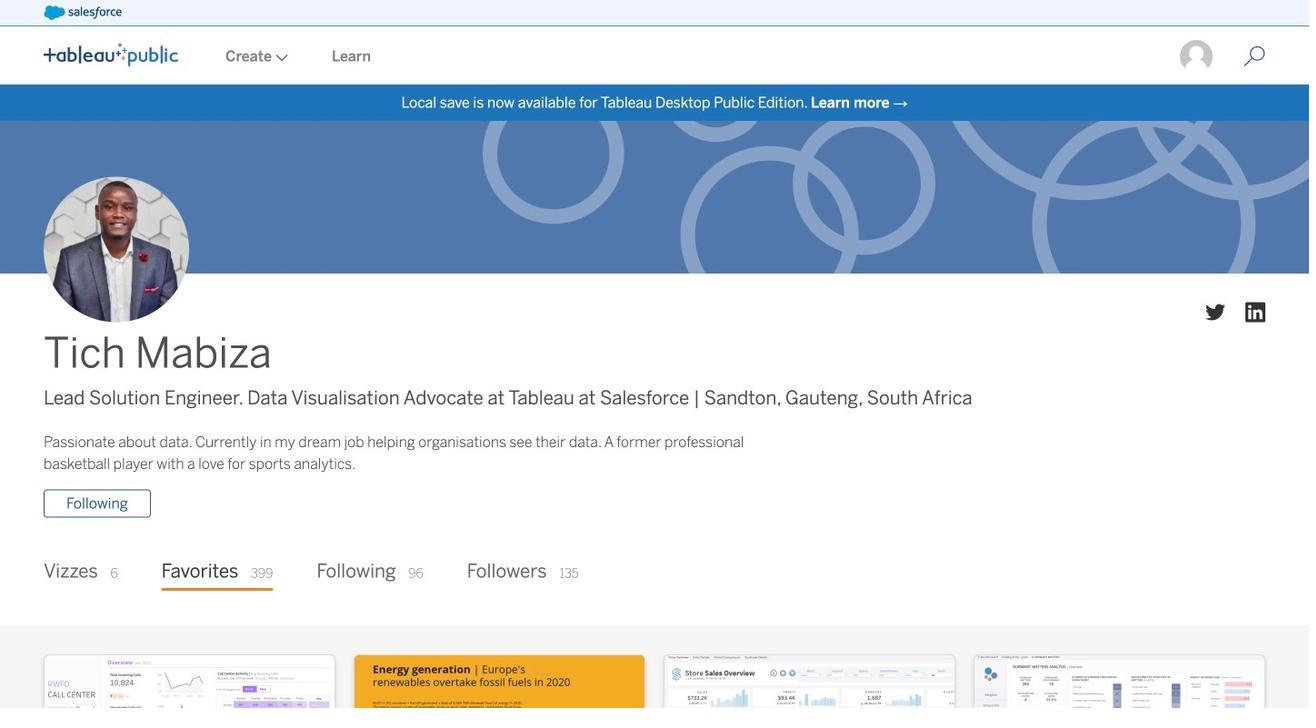 Task type: describe. For each thing, give the bounding box(es) containing it.
t.turtle image
[[1179, 38, 1215, 75]]

create image
[[272, 54, 288, 61]]



Task type: locate. For each thing, give the bounding box(es) containing it.
salesforce logo image
[[44, 5, 122, 20]]

avatar image
[[44, 177, 189, 322]]

logo image
[[44, 43, 178, 66]]

go to search image
[[1222, 45, 1288, 67]]



Task type: vqa. For each thing, say whether or not it's contained in the screenshot.
Go to search image
yes



